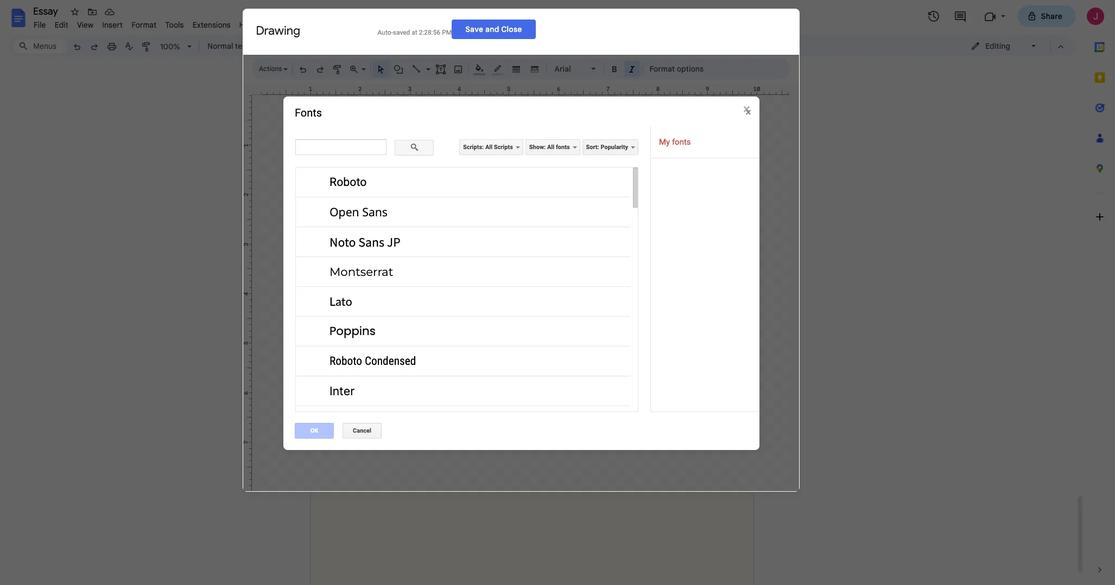 Task type: describe. For each thing, give the bounding box(es) containing it.
save and close button
[[452, 19, 536, 39]]

menu bar inside menu bar banner
[[29, 14, 260, 32]]

drawing dialog
[[242, 8, 800, 492]]

saved
[[393, 29, 410, 36]]

tab list inside menu bar banner
[[1085, 32, 1115, 555]]

Rename text field
[[29, 4, 64, 17]]

menu bar banner
[[0, 0, 1115, 586]]

auto-
[[378, 29, 393, 36]]

main toolbar
[[67, 0, 735, 308]]



Task type: vqa. For each thing, say whether or not it's contained in the screenshot.
Rename text box on the left top of page
yes



Task type: locate. For each thing, give the bounding box(es) containing it.
at
[[412, 29, 417, 36]]

and
[[485, 24, 499, 34]]

2:28:56
[[419, 29, 440, 36]]

pm
[[442, 29, 452, 36]]

save and close
[[465, 24, 522, 34]]

drawing
[[256, 23, 300, 38]]

menu bar
[[29, 14, 260, 32]]

auto-saved at 2:28:56 pm
[[378, 29, 452, 36]]

tab list
[[1085, 32, 1115, 555]]

Star checkbox
[[67, 4, 83, 20]]

drawing application
[[0, 0, 1115, 586]]

Menus field
[[14, 39, 68, 54]]

close
[[501, 24, 522, 34]]

drawing heading
[[256, 23, 365, 38]]

save
[[465, 24, 483, 34]]

share. private to only me. image
[[1027, 11, 1037, 21]]



